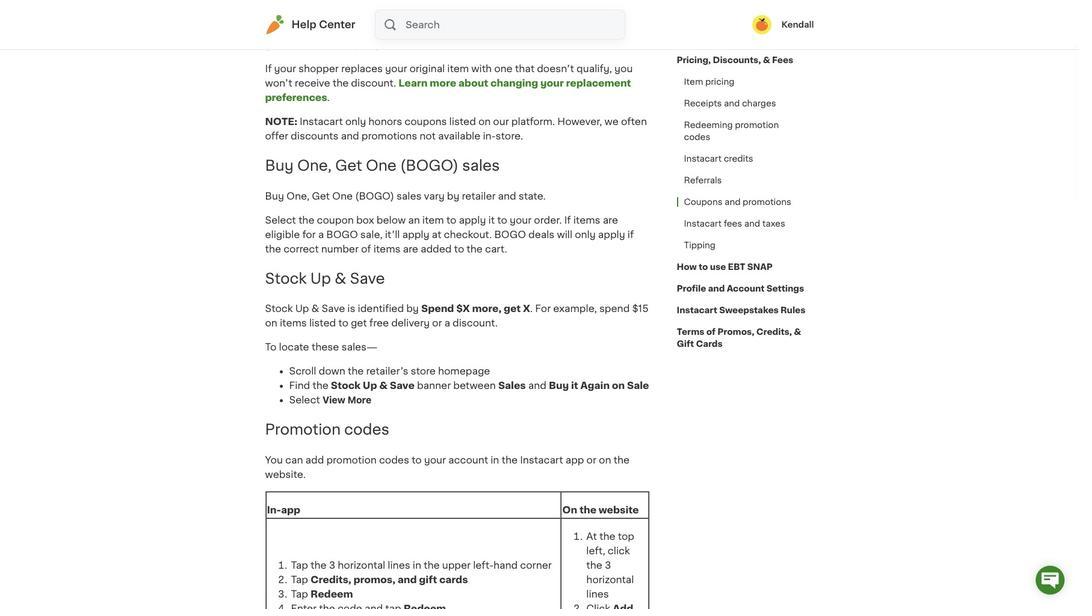 Task type: describe. For each thing, give the bounding box(es) containing it.
box inside coupons and in-store discounts are sometimes available on instacart. the coupons you see on instacart are manufacturer's coupons. click or tap on the coupon box below an item to apply it to your order. the coupon will apply when you add the item(s) to your cart.
[[305, 25, 322, 35]]

website
[[599, 506, 639, 515]]

learn more about changing your replacement preferences
[[265, 78, 631, 102]]

credits, inside tap the 3 horizontal lines in the upper left-hand corner tap credits, promos, and gift cards tap redeem
[[311, 576, 351, 585]]

one for buy one, get one (bogo) sales vary by retailer and state.
[[332, 191, 353, 201]]

coupons inside coupons and in-store discounts are sometimes available on instacart. the coupons you see on instacart are manufacturer's coupons. click or tap on the coupon box below an item to apply it to your order. the coupon will apply when you add the item(s) to your cart.
[[265, 11, 307, 20]]

the up when
[[624, 11, 640, 20]]

horizontal inside tap the 3 horizontal lines in the upper left-hand corner tap credits, promos, and gift cards tap redeem
[[338, 561, 385, 571]]

honors
[[369, 117, 402, 126]]

the right account
[[502, 456, 518, 465]]

1 vertical spatial by
[[406, 304, 419, 314]]

the up for
[[299, 215, 315, 225]]

and down pricing
[[724, 99, 740, 108]]

buy inside scroll down the retailer's store homepage find the stock up & save banner between sales and buy it again on sale select view more
[[549, 381, 569, 391]]

how to use ebt snap
[[677, 263, 773, 271]]

the inside if your shopper replaces your original item with one that doesn't qualify, you won't receive the discount.
[[333, 78, 349, 88]]

in-
[[267, 506, 281, 515]]

instacart for instacart only honors coupons listed on our platform. however, we often offer discounts and promotions not available in-store.
[[300, 117, 343, 126]]

the right at
[[600, 532, 616, 542]]

in inside tap the 3 horizontal lines in the upper left-hand corner tap credits, promos, and gift cards tap redeem
[[413, 561, 421, 571]]

however,
[[558, 117, 602, 126]]

below inside coupons and in-store discounts are sometimes available on instacart. the coupons you see on instacart are manufacturer's coupons. click or tap on the coupon box below an item to apply it to your order. the coupon will apply when you add the item(s) to your cart.
[[325, 25, 354, 35]]

pricing, discounts, & fees link
[[677, 49, 794, 71]]

in-app
[[267, 506, 300, 515]]

the up redeem at the left of the page
[[311, 561, 327, 571]]

account
[[449, 456, 488, 465]]

will inside coupons and in-store discounts are sometimes available on instacart. the coupons you see on instacart are manufacturer's coupons. click or tap on the coupon box below an item to apply it to your order. the coupon will apply when you add the item(s) to your cart.
[[572, 25, 588, 35]]

help center link
[[265, 15, 355, 34]]

note:
[[265, 117, 300, 126]]

sweepstakes
[[719, 306, 779, 315]]

not
[[420, 131, 436, 141]]

a inside select the coupon box below an item to apply it to your order. if items are eligible for a bogo sale, it'll apply at checkout. bogo deals will only apply if the correct number of items are added to the cart.
[[318, 230, 324, 239]]

promotion inside you can add promotion codes to your account in the instacart app or on the website.
[[327, 456, 377, 465]]

you for and
[[310, 11, 328, 20]]

or for codes
[[587, 456, 597, 465]]

of inside select the coupon box below an item to apply it to your order. if items are eligible for a bogo sale, it'll apply at checkout. bogo deals will only apply if the correct number of items are added to the cart.
[[361, 244, 371, 254]]

more
[[348, 395, 372, 406]]

select inside scroll down the retailer's store homepage find the stock up & save banner between sales and buy it again on sale select view more
[[289, 396, 320, 405]]

available inside the "instacart only honors coupons listed on our platform. however, we often offer discounts and promotions not available in-store."
[[438, 131, 481, 141]]

0 vertical spatial items
[[574, 215, 601, 225]]

eligible
[[265, 230, 300, 239]]

sales
[[498, 381, 526, 391]]

terms of promos, credits, & gift cards
[[677, 328, 801, 349]]

checkout.
[[444, 230, 492, 239]]

pricing, discounts, & fees
[[677, 56, 794, 64]]

retailer's
[[366, 367, 408, 377]]

credits
[[724, 155, 753, 163]]

coupons for coupons and in-store discounts are sometimes available on instacart. the coupons you see on instacart are manufacturer's coupons. click or tap on the coupon box below an item to apply it to your order. the coupon will apply when you add the item(s) to your cart.
[[265, 0, 309, 6]]

qualify,
[[577, 64, 612, 73]]

0 vertical spatial get
[[504, 304, 521, 314]]

of inside the terms of promos, credits, & gift cards
[[707, 328, 716, 337]]

an inside coupons and in-store discounts are sometimes available on instacart. the coupons you see on instacart are manufacturer's coupons. click or tap on the coupon box below an item to apply it to your order. the coupon will apply when you add the item(s) to your cart.
[[356, 25, 368, 35]]

it inside scroll down the retailer's store homepage find the stock up & save banner between sales and buy it again on sale select view more
[[571, 381, 578, 391]]

up for stock up & save is identified by spend $x more, get x
[[295, 304, 309, 314]]

preferences
[[265, 93, 327, 102]]

coupons.
[[505, 11, 550, 20]]

promos,
[[718, 328, 755, 337]]

and right fees
[[745, 220, 760, 228]]

item for an
[[422, 215, 444, 225]]

can
[[285, 456, 303, 465]]

more
[[430, 78, 456, 88]]

website.
[[265, 470, 306, 480]]

to inside you can add promotion codes to your account in the instacart app or on the website.
[[412, 456, 422, 465]]

use
[[710, 263, 726, 271]]

on right tap
[[609, 11, 621, 20]]

your up won't
[[274, 64, 296, 73]]

it inside select the coupon box below an item to apply it to your order. if items are eligible for a bogo sale, it'll apply at checkout. bogo deals will only apply if the correct number of items are added to the cart.
[[489, 215, 495, 225]]

in- inside coupons and in-store discounts are sometimes available on instacart. the coupons you see on instacart are manufacturer's coupons. click or tap on the coupon box below an item to apply it to your order. the coupon will apply when you add the item(s) to your cart.
[[332, 0, 345, 6]]

tipping
[[684, 241, 716, 250]]

correct
[[284, 244, 319, 254]]

replaces
[[341, 64, 383, 73]]

often
[[621, 117, 647, 126]]

fees
[[724, 220, 742, 228]]

one, for buy one, get one (bogo) sales vary by retailer and state.
[[287, 191, 310, 201]]

sales for buy one, get one (bogo) sales vary by retailer and state.
[[397, 191, 422, 201]]

sales for buy one, get one (bogo) sales
[[462, 159, 500, 173]]

available inside coupons and in-store discounts are sometimes available on instacart. the coupons you see on instacart are manufacturer's coupons. click or tap on the coupon box below an item to apply it to your order. the coupon will apply when you add the item(s) to your cart.
[[497, 0, 539, 6]]

referrals link
[[677, 170, 729, 191]]

progress
[[715, 13, 755, 21]]

coupons and promotions
[[684, 198, 792, 206]]

1 vertical spatial codes
[[344, 423, 390, 437]]

credits, inside the terms of promos, credits, & gift cards
[[757, 328, 792, 337]]

you for your
[[615, 64, 633, 73]]

order in progress link
[[677, 6, 755, 28]]

at
[[432, 230, 442, 239]]

receive
[[295, 78, 330, 88]]

promotion inside 'redeeming promotion codes'
[[735, 121, 779, 129]]

the down "help center" link
[[307, 40, 323, 49]]

horizontal inside at the top left, click the 3 horizontal lines
[[587, 576, 634, 585]]

the up website
[[614, 456, 630, 465]]

on inside scroll down the retailer's store homepage find the stock up & save banner between sales and buy it again on sale select view more
[[612, 381, 625, 391]]

one
[[494, 64, 513, 73]]

get for buy one, get one (bogo) sales vary by retailer and state.
[[312, 191, 330, 201]]

cart. inside coupons and in-store discounts are sometimes available on instacart. the coupons you see on instacart are manufacturer's coupons. click or tap on the coupon box below an item to apply it to your order. the coupon will apply when you add the item(s) to your cart.
[[399, 40, 421, 49]]

and inside scroll down the retailer's store homepage find the stock up & save banner between sales and buy it again on sale select view more
[[528, 381, 547, 391]]

manufacturer's
[[429, 11, 502, 20]]

the right the on
[[580, 506, 597, 515]]

tap
[[591, 11, 607, 20]]

or for $15
[[432, 319, 442, 328]]

1 horizontal spatial items
[[374, 244, 401, 254]]

2 tap from the top
[[291, 576, 308, 585]]

item
[[684, 78, 703, 86]]

offer
[[265, 131, 288, 141]]

0 horizontal spatial you
[[265, 40, 283, 49]]

state.
[[519, 191, 546, 201]]

platform.
[[512, 117, 555, 126]]

discount. inside if your shopper replaces your original item with one that doesn't qualify, you won't receive the discount.
[[351, 78, 396, 88]]

added
[[421, 244, 452, 254]]

changing
[[491, 78, 538, 88]]

on inside you can add promotion codes to your account in the instacart app or on the website.
[[599, 456, 611, 465]]

0 horizontal spatial coupon
[[265, 25, 302, 35]]

instacart fees and taxes link
[[677, 213, 793, 235]]

$x
[[456, 304, 470, 314]]

more,
[[472, 304, 502, 314]]

discounts inside coupons and in-store discounts are sometimes available on instacart. the coupons you see on instacart are manufacturer's coupons. click or tap on the coupon box below an item to apply it to your order. the coupon will apply when you add the item(s) to your cart.
[[372, 0, 420, 6]]

coupons for coupons and promotions
[[684, 198, 723, 206]]

your inside learn more about changing your replacement preferences
[[541, 78, 564, 88]]

store.
[[496, 131, 523, 141]]

instacart.
[[556, 0, 602, 6]]

on
[[562, 506, 577, 515]]

buy one, get one (bogo) sales
[[265, 159, 500, 173]]

lines inside at the top left, click the 3 horizontal lines
[[587, 590, 609, 600]]

listed inside the "instacart only honors coupons listed on our platform. however, we often offer discounts and promotions not available in-store."
[[449, 117, 476, 126]]

stock for stock up & save is identified by spend $x more, get x
[[265, 304, 293, 314]]

2 horizontal spatial coupon
[[533, 25, 570, 35]]

redeem
[[311, 590, 353, 600]]

shopper
[[299, 64, 339, 73]]

and left state.
[[498, 191, 516, 201]]

we
[[605, 117, 619, 126]]

if inside select the coupon box below an item to apply it to your order. if items are eligible for a bogo sale, it'll apply at checkout. bogo deals will only apply if the correct number of items are added to the cart.
[[564, 215, 571, 225]]

3 inside tap the 3 horizontal lines in the upper left-hand corner tap credits, promos, and gift cards tap redeem
[[329, 561, 335, 571]]

promotion codes
[[265, 423, 390, 437]]

sometimes
[[440, 0, 494, 6]]

apply left at
[[402, 230, 430, 239]]

instacart for instacart credits
[[684, 155, 722, 163]]

left,
[[587, 547, 605, 556]]

again
[[581, 381, 610, 391]]

instacart credits link
[[677, 148, 761, 170]]

item inside coupons and in-store discounts are sometimes available on instacart. the coupons you see on instacart are manufacturer's coupons. click or tap on the coupon box below an item to apply it to your order. the coupon will apply when you add the item(s) to your cart.
[[371, 25, 392, 35]]

redeeming promotion codes link
[[677, 114, 814, 148]]

view
[[323, 395, 345, 406]]

terms of promos, credits, & gift cards link
[[677, 321, 814, 355]]

the down the eligible
[[265, 244, 281, 254]]

and down use
[[708, 285, 725, 293]]

referrals
[[684, 176, 722, 185]]

one for buy one, get one (bogo) sales
[[366, 159, 397, 173]]

tap the 3 horizontal lines in the upper left-hand corner tap credits, promos, and gift cards tap redeem
[[291, 561, 552, 600]]

and inside coupons and in-store discounts are sometimes available on instacart. the coupons you see on instacart are manufacturer's coupons. click or tap on the coupon box below an item to apply it to your order. the coupon will apply when you add the item(s) to your cart.
[[312, 0, 330, 6]]

discounts inside the "instacart only honors coupons listed on our platform. however, we often offer discounts and promotions not available in-store."
[[291, 131, 339, 141]]

profile and account settings link
[[677, 278, 804, 300]]

apply up the checkout.
[[459, 215, 486, 225]]

hand
[[494, 561, 518, 571]]

deals
[[529, 230, 555, 239]]

kendall
[[782, 20, 814, 29]]

you
[[265, 456, 283, 465]]

& inside the terms of promos, credits, & gift cards
[[794, 328, 801, 337]]

to inside . for example, spend $15 on items listed to get free delivery or a discount.
[[338, 319, 348, 328]]

get for buy one, get one (bogo) sales
[[335, 159, 362, 173]]

identified
[[358, 304, 404, 314]]

0 vertical spatial the
[[604, 0, 622, 6]]

redeeming promotion codes
[[684, 121, 779, 141]]

for
[[535, 304, 551, 314]]

an inside select the coupon box below an item to apply it to your order. if items are eligible for a bogo sale, it'll apply at checkout. bogo deals will only apply if the correct number of items are added to the cart.
[[408, 215, 420, 225]]

item for original
[[447, 64, 469, 73]]

scroll down the retailer's store homepage find the stock up & save banner between sales and buy it again on sale select view more
[[289, 367, 649, 406]]

apply left if
[[598, 230, 625, 239]]

is
[[348, 304, 355, 314]]

spend
[[421, 304, 454, 314]]

& for stock up & save
[[335, 272, 346, 286]]

add inside you can add promotion codes to your account in the instacart app or on the website.
[[306, 456, 324, 465]]

the down down
[[313, 381, 329, 391]]

& for pricing, discounts, & fees
[[763, 56, 770, 64]]

the right down
[[348, 367, 364, 377]]

& for stock up & save is identified by spend $x more, get x
[[312, 304, 319, 314]]

only inside the "instacart only honors coupons listed on our platform. however, we often offer discounts and promotions not available in-store."
[[345, 117, 366, 126]]

your inside select the coupon box below an item to apply it to your order. if items are eligible for a bogo sale, it'll apply at checkout. bogo deals will only apply if the correct number of items are added to the cart.
[[510, 215, 532, 225]]

3 inside at the top left, click the 3 horizontal lines
[[605, 561, 611, 571]]

up for stock up & save
[[310, 272, 331, 286]]

apply down tap
[[590, 25, 617, 35]]

. for .
[[327, 93, 330, 102]]

0 horizontal spatial the
[[513, 25, 531, 35]]

buy one, get one (bogo) sales vary by retailer and state.
[[265, 191, 546, 201]]

instacart fees and taxes
[[684, 220, 785, 228]]

x
[[523, 304, 530, 314]]



Task type: vqa. For each thing, say whether or not it's contained in the screenshot.
bottommost "store"
yes



Task type: locate. For each thing, give the bounding box(es) containing it.
to locate these sales—
[[265, 343, 378, 352]]

tipping link
[[677, 235, 723, 256]]

rules
[[781, 306, 806, 315]]

1 horizontal spatial cart.
[[485, 244, 507, 254]]

1 horizontal spatial only
[[575, 230, 596, 239]]

settings
[[767, 285, 804, 293]]

instacart sweepstakes rules
[[677, 306, 806, 315]]

1 vertical spatial available
[[438, 131, 481, 141]]

on right see
[[351, 11, 363, 20]]

promotions up taxes
[[743, 198, 792, 206]]

one,
[[297, 159, 332, 173], [287, 191, 310, 201]]

coupon inside select the coupon box below an item to apply it to your order. if items are eligible for a bogo sale, it'll apply at checkout. bogo deals will only apply if the correct number of items are added to the cart.
[[317, 215, 354, 225]]

an up the item(s)
[[356, 25, 368, 35]]

coupons up not at the top left of the page
[[405, 117, 447, 126]]

add inside coupons and in-store discounts are sometimes available on instacart. the coupons you see on instacart are manufacturer's coupons. click or tap on the coupon box below an item to apply it to your order. the coupon will apply when you add the item(s) to your cart.
[[286, 40, 304, 49]]

order in progress
[[677, 13, 755, 21]]

select inside select the coupon box below an item to apply it to your order. if items are eligible for a bogo sale, it'll apply at checkout. bogo deals will only apply if the correct number of items are added to the cart.
[[265, 215, 296, 225]]

in- up see
[[332, 0, 345, 6]]

& down number at the left of the page
[[335, 272, 346, 286]]

up down stock up & save
[[295, 304, 309, 314]]

on inside the "instacart only honors coupons listed on our platform. however, we often offer discounts and promotions not available in-store."
[[479, 117, 491, 126]]

help center
[[292, 20, 355, 29]]

(bogo) down buy one, get one (bogo) sales
[[355, 191, 394, 201]]

3 tap from the top
[[291, 590, 308, 600]]

codes inside 'redeeming promotion codes'
[[684, 133, 710, 141]]

item pricing
[[684, 78, 735, 86]]

you can add promotion codes to your account in the instacart app or on the website.
[[265, 456, 630, 480]]

order.
[[482, 25, 510, 35], [534, 215, 562, 225]]

0 vertical spatial box
[[305, 25, 322, 35]]

instacart for instacart fees and taxes
[[684, 220, 722, 228]]

sales up retailer
[[462, 159, 500, 173]]

the down coupons.
[[513, 25, 531, 35]]

learn
[[399, 78, 428, 88]]

and left gift
[[398, 576, 417, 585]]

bogo
[[326, 230, 358, 239], [494, 230, 526, 239]]

stock up & save is identified by spend $x more, get x
[[265, 304, 530, 314]]

0 vertical spatial .
[[327, 93, 330, 102]]

one up buy one, get one (bogo) sales vary by retailer and state.
[[366, 159, 397, 173]]

receipts
[[684, 99, 722, 108]]

and inside tap the 3 horizontal lines in the upper left-hand corner tap credits, promos, and gift cards tap redeem
[[398, 576, 417, 585]]

1 vertical spatial one,
[[287, 191, 310, 201]]

get down is
[[351, 319, 367, 328]]

1 vertical spatial of
[[707, 328, 716, 337]]

& left fees
[[763, 56, 770, 64]]

in right account
[[491, 456, 499, 465]]

apply up original
[[407, 25, 434, 35]]

0 vertical spatial discount.
[[351, 78, 396, 88]]

1 horizontal spatial lines
[[587, 590, 609, 600]]

for
[[302, 230, 316, 239]]

0 vertical spatial available
[[497, 0, 539, 6]]

1 vertical spatial if
[[564, 215, 571, 225]]

0 vertical spatial in-
[[332, 0, 345, 6]]

2 horizontal spatial save
[[390, 381, 415, 391]]

get inside . for example, spend $15 on items listed to get free delivery or a discount.
[[351, 319, 367, 328]]

of up cards
[[707, 328, 716, 337]]

. inside . for example, spend $15 on items listed to get free delivery or a discount.
[[530, 304, 533, 314]]

order. inside select the coupon box below an item to apply it to your order. if items are eligible for a bogo sale, it'll apply at checkout. bogo deals will only apply if the correct number of items are added to the cart.
[[534, 215, 562, 225]]

or down "spend"
[[432, 319, 442, 328]]

item up the 'more'
[[447, 64, 469, 73]]

stock for stock up & save
[[265, 272, 307, 286]]

credits, up redeem at the left of the page
[[311, 576, 351, 585]]

profile and account settings
[[677, 285, 804, 293]]

an down buy one, get one (bogo) sales vary by retailer and state.
[[408, 215, 420, 225]]

1 vertical spatial discount.
[[453, 319, 498, 328]]

(bogo) for buy one, get one (bogo) sales vary by retailer and state.
[[355, 191, 394, 201]]

0 vertical spatial store
[[345, 0, 370, 6]]

1 vertical spatial will
[[557, 230, 573, 239]]

will right deals
[[557, 230, 573, 239]]

below inside select the coupon box below an item to apply it to your order. if items are eligible for a bogo sale, it'll apply at checkout. bogo deals will only apply if the correct number of items are added to the cart.
[[377, 215, 406, 225]]

doesn't
[[537, 64, 574, 73]]

1 vertical spatial buy
[[265, 191, 284, 201]]

1 bogo from the left
[[326, 230, 358, 239]]

0 horizontal spatial cart.
[[399, 40, 421, 49]]

item up at
[[422, 215, 444, 225]]

in- inside the "instacart only honors coupons listed on our platform. however, we often offer discounts and promotions not available in-store."
[[483, 131, 496, 141]]

lines inside tap the 3 horizontal lines in the upper left-hand corner tap credits, promos, and gift cards tap redeem
[[388, 561, 410, 571]]

up up more
[[363, 381, 377, 391]]

you down the instacart icon
[[265, 40, 283, 49]]

coupon up shopper
[[265, 25, 302, 35]]

on the website
[[562, 506, 639, 515]]

sales—
[[342, 343, 378, 352]]

buy for buy one, get one (bogo) sales vary by retailer and state.
[[265, 191, 284, 201]]

order. inside coupons and in-store discounts are sometimes available on instacart. the coupons you see on instacart are manufacturer's coupons. click or tap on the coupon box below an item to apply it to your order. the coupon will apply when you add the item(s) to your cart.
[[482, 25, 510, 35]]

2 horizontal spatial items
[[574, 215, 601, 225]]

coupons left "center"
[[265, 11, 307, 20]]

0 horizontal spatial in-
[[332, 0, 345, 6]]

your up replaces
[[375, 40, 396, 49]]

0 vertical spatial discounts
[[372, 0, 420, 6]]

order. up deals
[[534, 215, 562, 225]]

up inside scroll down the retailer's store homepage find the stock up & save banner between sales and buy it again on sale select view more
[[363, 381, 377, 391]]

discount. inside . for example, spend $15 on items listed to get free delivery or a discount.
[[453, 319, 498, 328]]

cart. up original
[[399, 40, 421, 49]]

1 vertical spatial (bogo)
[[355, 191, 394, 201]]

of
[[361, 244, 371, 254], [707, 328, 716, 337]]

0 vertical spatial only
[[345, 117, 366, 126]]

discounts,
[[713, 56, 761, 64]]

app inside you can add promotion codes to your account in the instacart app or on the website.
[[566, 456, 584, 465]]

instacart inside you can add promotion codes to your account in the instacart app or on the website.
[[520, 456, 563, 465]]

instacart right see
[[365, 11, 408, 20]]

1 horizontal spatial .
[[530, 304, 533, 314]]

1 vertical spatial coupons
[[405, 117, 447, 126]]

1 horizontal spatial horizontal
[[587, 576, 634, 585]]

0 horizontal spatial bogo
[[326, 230, 358, 239]]

0 horizontal spatial box
[[305, 25, 322, 35]]

save for stock up & save
[[350, 272, 385, 286]]

1 vertical spatial an
[[408, 215, 420, 225]]

1 vertical spatial cart.
[[485, 244, 507, 254]]

1 vertical spatial only
[[575, 230, 596, 239]]

0 vertical spatial sales
[[462, 159, 500, 173]]

& down the retailer's
[[379, 381, 388, 391]]

the down the checkout.
[[467, 244, 483, 254]]

one, up for
[[287, 191, 310, 201]]

coupons inside the "instacart only honors coupons listed on our platform. however, we often offer discounts and promotions not available in-store."
[[405, 117, 447, 126]]

listed down learn more about changing your replacement preferences
[[449, 117, 476, 126]]

it
[[437, 25, 443, 35], [489, 215, 495, 225], [571, 381, 578, 391]]

below up it'll
[[377, 215, 406, 225]]

lines up promos,
[[388, 561, 410, 571]]

it'll
[[385, 230, 400, 239]]

0 horizontal spatial horizontal
[[338, 561, 385, 571]]

select up the eligible
[[265, 215, 296, 225]]

and up help center
[[312, 0, 330, 6]]

retailer
[[462, 191, 496, 201]]

(bogo) for buy one, get one (bogo) sales
[[400, 159, 459, 173]]

& inside scroll down the retailer's store homepage find the stock up & save banner between sales and buy it again on sale select view more
[[379, 381, 388, 391]]

0 vertical spatial get
[[335, 159, 362, 173]]

2 vertical spatial items
[[280, 319, 307, 328]]

1 vertical spatial order.
[[534, 215, 562, 225]]

listed up to locate these sales—
[[309, 319, 336, 328]]

0 horizontal spatial coupons
[[265, 11, 307, 20]]

1 horizontal spatial in
[[491, 456, 499, 465]]

2 vertical spatial in
[[413, 561, 421, 571]]

promotion down the charges
[[735, 121, 779, 129]]

1 horizontal spatial promotions
[[743, 198, 792, 206]]

stock up the view
[[331, 381, 361, 391]]

help
[[292, 20, 316, 29]]

items inside . for example, spend $15 on items listed to get free delivery or a discount.
[[280, 319, 307, 328]]

account
[[727, 285, 765, 293]]

3
[[329, 561, 335, 571], [605, 561, 611, 571]]

& down stock up & save
[[312, 304, 319, 314]]

1 vertical spatial select
[[289, 396, 320, 405]]

the
[[624, 11, 640, 20], [307, 40, 323, 49], [333, 78, 349, 88], [299, 215, 315, 225], [265, 244, 281, 254], [467, 244, 483, 254], [348, 367, 364, 377], [313, 381, 329, 391], [502, 456, 518, 465], [614, 456, 630, 465], [580, 506, 597, 515], [600, 532, 616, 542], [311, 561, 327, 571], [424, 561, 440, 571], [587, 561, 603, 571]]

0 horizontal spatial (bogo)
[[355, 191, 394, 201]]

in inside you can add promotion codes to your account in the instacart app or on the website.
[[491, 456, 499, 465]]

your down the manufacturer's on the left top of page
[[458, 25, 480, 35]]

0 horizontal spatial of
[[361, 244, 371, 254]]

you up 'replacement'
[[615, 64, 633, 73]]

on up to
[[265, 319, 277, 328]]

in up gift
[[413, 561, 421, 571]]

your
[[458, 25, 480, 35], [375, 40, 396, 49], [274, 64, 296, 73], [385, 64, 407, 73], [541, 78, 564, 88], [510, 215, 532, 225], [424, 456, 446, 465]]

1 horizontal spatial a
[[445, 319, 450, 328]]

1 horizontal spatial coupons
[[405, 117, 447, 126]]

items
[[574, 215, 601, 225], [374, 244, 401, 254], [280, 319, 307, 328]]

1 horizontal spatial you
[[310, 11, 328, 20]]

1 vertical spatial listed
[[309, 319, 336, 328]]

2 bogo from the left
[[494, 230, 526, 239]]

buy for buy one, get one (bogo) sales
[[265, 159, 294, 173]]

vary
[[424, 191, 445, 201]]

1 vertical spatial sales
[[397, 191, 422, 201]]

and inside the "instacart only honors coupons listed on our platform. however, we often offer discounts and promotions not available in-store."
[[341, 131, 359, 141]]

0 vertical spatial by
[[447, 191, 460, 201]]

coupons down referrals link on the right top of page
[[684, 198, 723, 206]]

stock up to
[[265, 304, 293, 314]]

apply
[[407, 25, 434, 35], [590, 25, 617, 35], [459, 215, 486, 225], [402, 230, 430, 239], [598, 230, 625, 239]]

promotions down honors
[[362, 131, 417, 141]]

spend
[[600, 304, 630, 314]]

0 horizontal spatial item
[[371, 25, 392, 35]]

0 vertical spatial (bogo)
[[400, 159, 459, 173]]

1 vertical spatial save
[[322, 304, 345, 314]]

buy up the eligible
[[265, 191, 284, 201]]

in- down the our
[[483, 131, 496, 141]]

1 horizontal spatial in-
[[483, 131, 496, 141]]

top
[[618, 532, 634, 542]]

promotions inside the "instacart only honors coupons listed on our platform. however, we often offer discounts and promotions not available in-store."
[[362, 131, 417, 141]]

1 vertical spatial get
[[312, 191, 330, 201]]

one, for buy one, get one (bogo) sales
[[297, 159, 332, 173]]

of down sale,
[[361, 244, 371, 254]]

1 vertical spatial horizontal
[[587, 576, 634, 585]]

homepage
[[438, 367, 490, 377]]

one
[[366, 159, 397, 173], [332, 191, 353, 201]]

box
[[305, 25, 322, 35], [356, 215, 374, 225]]

0 vertical spatial item
[[371, 25, 392, 35]]

if inside if your shopper replaces your original item with one that doesn't qualify, you won't receive the discount.
[[265, 64, 272, 73]]

1 vertical spatial coupons
[[684, 198, 723, 206]]

you inside if your shopper replaces your original item with one that doesn't qualify, you won't receive the discount.
[[615, 64, 633, 73]]

. for . for example, spend $15 on items listed to get free delivery or a discount.
[[530, 304, 533, 314]]

3 down click
[[605, 561, 611, 571]]

and right sales
[[528, 381, 547, 391]]

. left for
[[530, 304, 533, 314]]

. for example, spend $15 on items listed to get free delivery or a discount.
[[265, 304, 649, 328]]

codes inside you can add promotion codes to your account in the instacart app or on the website.
[[379, 456, 409, 465]]

1 tap from the top
[[291, 561, 308, 571]]

your inside you can add promotion codes to your account in the instacart app or on the website.
[[424, 456, 446, 465]]

Search search field
[[405, 10, 625, 39]]

instacart only honors coupons listed on our platform. however, we often offer discounts and promotions not available in-store.
[[265, 117, 647, 141]]

instacart for instacart sweepstakes rules
[[677, 306, 718, 315]]

app
[[566, 456, 584, 465], [281, 506, 300, 515]]

item pricing link
[[677, 71, 742, 93]]

get
[[335, 159, 362, 173], [312, 191, 330, 201]]

or inside coupons and in-store discounts are sometimes available on instacart. the coupons you see on instacart are manufacturer's coupons. click or tap on the coupon box below an item to apply it to your order. the coupon will apply when you add the item(s) to your cart.
[[578, 11, 588, 20]]

2 vertical spatial item
[[422, 215, 444, 225]]

a
[[318, 230, 324, 239], [445, 319, 450, 328]]

locate
[[279, 343, 309, 352]]

only right deals
[[575, 230, 596, 239]]

listed inside . for example, spend $15 on items listed to get free delivery or a discount.
[[309, 319, 336, 328]]

1 vertical spatial below
[[377, 215, 406, 225]]

1 vertical spatial app
[[281, 506, 300, 515]]

save
[[350, 272, 385, 286], [322, 304, 345, 314], [390, 381, 415, 391]]

select down find
[[289, 396, 320, 405]]

1 horizontal spatial discounts
[[372, 0, 420, 6]]

fees
[[772, 56, 794, 64]]

1 horizontal spatial listed
[[449, 117, 476, 126]]

0 horizontal spatial discounts
[[291, 131, 339, 141]]

cart. inside select the coupon box below an item to apply it to your order. if items are eligible for a bogo sale, it'll apply at checkout. bogo deals will only apply if the correct number of items are added to the cart.
[[485, 244, 507, 254]]

bogo up number at the left of the page
[[326, 230, 358, 239]]

on up on the website
[[599, 456, 611, 465]]

item up replaces
[[371, 25, 392, 35]]

box inside select the coupon box below an item to apply it to your order. if items are eligible for a bogo sale, it'll apply at checkout. bogo deals will only apply if the correct number of items are added to the cart.
[[356, 215, 374, 225]]

to
[[265, 343, 277, 352]]

1 3 from the left
[[329, 561, 335, 571]]

your up the learn
[[385, 64, 407, 73]]

a inside . for example, spend $15 on items listed to get free delivery or a discount.
[[445, 319, 450, 328]]

credits, down 'rules'
[[757, 328, 792, 337]]

2 horizontal spatial in
[[705, 13, 713, 21]]

when
[[620, 25, 646, 35]]

or inside you can add promotion codes to your account in the instacart app or on the website.
[[587, 456, 597, 465]]

it inside coupons and in-store discounts are sometimes available on instacart. the coupons you see on instacart are manufacturer's coupons. click or tap on the coupon box below an item to apply it to your order. the coupon will apply when you add the item(s) to your cart.
[[437, 25, 443, 35]]

.
[[327, 93, 330, 102], [530, 304, 533, 314]]

save for stock up & save is identified by spend $x more, get x
[[322, 304, 345, 314]]

1 vertical spatial one
[[332, 191, 353, 201]]

or up on the website
[[587, 456, 597, 465]]

the up gift
[[424, 561, 440, 571]]

stock inside scroll down the retailer's store homepage find the stock up & save banner between sales and buy it again on sale select view more
[[331, 381, 361, 391]]

below down see
[[325, 25, 354, 35]]

0 horizontal spatial promotion
[[327, 456, 377, 465]]

0 horizontal spatial listed
[[309, 319, 336, 328]]

instacart image
[[265, 15, 284, 34]]

save left is
[[322, 304, 345, 314]]

1 vertical spatial a
[[445, 319, 450, 328]]

sale,
[[361, 230, 383, 239]]

0 horizontal spatial if
[[265, 64, 272, 73]]

instacart inside coupons and in-store discounts are sometimes available on instacart. the coupons you see on instacart are manufacturer's coupons. click or tap on the coupon box below an item to apply it to your order. the coupon will apply when you add the item(s) to your cart.
[[365, 11, 408, 20]]

the down left, at bottom right
[[587, 561, 603, 571]]

instacart up the on
[[520, 456, 563, 465]]

with
[[472, 64, 492, 73]]

instacart down preferences
[[300, 117, 343, 126]]

horizontal
[[338, 561, 385, 571], [587, 576, 634, 585]]

1 vertical spatial tap
[[291, 576, 308, 585]]

store inside scroll down the retailer's store homepage find the stock up & save banner between sales and buy it again on sale select view more
[[411, 367, 436, 377]]

get left x
[[504, 304, 521, 314]]

0 vertical spatial in
[[705, 13, 713, 21]]

$15
[[632, 304, 649, 314]]

instacart credits
[[684, 155, 753, 163]]

coupons up the instacart icon
[[265, 0, 309, 6]]

on up click
[[541, 0, 554, 6]]

promotions
[[362, 131, 417, 141], [743, 198, 792, 206]]

2 3 from the left
[[605, 561, 611, 571]]

select the coupon box below an item to apply it to your order. if items are eligible for a bogo sale, it'll apply at checkout. bogo deals will only apply if the correct number of items are added to the cart.
[[265, 215, 634, 254]]

only inside select the coupon box below an item to apply it to your order. if items are eligible for a bogo sale, it'll apply at checkout. bogo deals will only apply if the correct number of items are added to the cart.
[[575, 230, 596, 239]]

0 vertical spatial credits,
[[757, 328, 792, 337]]

0 horizontal spatial promotions
[[362, 131, 417, 141]]

0 vertical spatial up
[[310, 272, 331, 286]]

2 vertical spatial save
[[390, 381, 415, 391]]

0 vertical spatial coupons
[[265, 0, 309, 6]]

item(s)
[[325, 40, 360, 49]]

center
[[319, 20, 355, 29]]

only left honors
[[345, 117, 366, 126]]

0 horizontal spatial get
[[312, 191, 330, 201]]

1 horizontal spatial of
[[707, 328, 716, 337]]

0 horizontal spatial store
[[345, 0, 370, 6]]

0 vertical spatial of
[[361, 244, 371, 254]]

0 horizontal spatial only
[[345, 117, 366, 126]]

you
[[310, 11, 328, 20], [265, 40, 283, 49], [615, 64, 633, 73]]

a right for
[[318, 230, 324, 239]]

available right not at the top left of the page
[[438, 131, 481, 141]]

1 vertical spatial credits,
[[311, 576, 351, 585]]

upper
[[442, 561, 471, 571]]

1 horizontal spatial order.
[[534, 215, 562, 225]]

pricing,
[[677, 56, 711, 64]]

the down replaces
[[333, 78, 349, 88]]

0 horizontal spatial save
[[322, 304, 345, 314]]

will down click
[[572, 25, 588, 35]]

on inside . for example, spend $15 on items listed to get free delivery or a discount.
[[265, 319, 277, 328]]

item inside if your shopper replaces your original item with one that doesn't qualify, you won't receive the discount.
[[447, 64, 469, 73]]

0 vertical spatial lines
[[388, 561, 410, 571]]

item inside select the coupon box below an item to apply it to your order. if items are eligible for a bogo sale, it'll apply at checkout. bogo deals will only apply if the correct number of items are added to the cart.
[[422, 215, 444, 225]]

instacart inside the "instacart only honors coupons listed on our platform. however, we often offer discounts and promotions not available in-store."
[[300, 117, 343, 126]]

terms
[[677, 328, 705, 337]]

you left see
[[310, 11, 328, 20]]

it left again
[[571, 381, 578, 391]]

1 horizontal spatial item
[[422, 215, 444, 225]]

below
[[325, 25, 354, 35], [377, 215, 406, 225]]

coupons inside coupons and in-store discounts are sometimes available on instacart. the coupons you see on instacart are manufacturer's coupons. click or tap on the coupon box below an item to apply it to your order. the coupon will apply when you add the item(s) to your cart.
[[265, 0, 309, 6]]

promotion
[[265, 423, 341, 437]]

1 vertical spatial the
[[513, 25, 531, 35]]

stock up & save
[[265, 272, 385, 286]]

3 up redeem at the left of the page
[[329, 561, 335, 571]]

0 horizontal spatial credits,
[[311, 576, 351, 585]]

lines down left, at bottom right
[[587, 590, 609, 600]]

save inside scroll down the retailer's store homepage find the stock up & save banner between sales and buy it again on sale select view more
[[390, 381, 415, 391]]

2 vertical spatial or
[[587, 456, 597, 465]]

learn more about changing your replacement preferences link
[[265, 78, 631, 102]]

0 horizontal spatial 3
[[329, 561, 335, 571]]

0 vertical spatial app
[[566, 456, 584, 465]]

click
[[608, 547, 630, 556]]

in inside order in progress link
[[705, 13, 713, 21]]

buy
[[265, 159, 294, 173], [265, 191, 284, 201], [549, 381, 569, 391]]

your left account
[[424, 456, 446, 465]]

profile
[[677, 285, 706, 293]]

or down instacart.
[[578, 11, 588, 20]]

if
[[628, 230, 634, 239]]

save up identified
[[350, 272, 385, 286]]

add
[[286, 40, 304, 49], [306, 456, 324, 465]]

store inside coupons and in-store discounts are sometimes available on instacart. the coupons you see on instacart are manufacturer's coupons. click or tap on the coupon box below an item to apply it to your order. the coupon will apply when you add the item(s) to your cart.
[[345, 0, 370, 6]]

it down the manufacturer's on the left top of page
[[437, 25, 443, 35]]

or inside . for example, spend $15 on items listed to get free delivery or a discount.
[[432, 319, 442, 328]]

0 vertical spatial promotion
[[735, 121, 779, 129]]

charges
[[742, 99, 776, 108]]

and up fees
[[725, 198, 741, 206]]

0 vertical spatial horizontal
[[338, 561, 385, 571]]

user avatar image
[[753, 15, 772, 34]]

will
[[572, 25, 588, 35], [557, 230, 573, 239]]

1 vertical spatial stock
[[265, 304, 293, 314]]

1 horizontal spatial bogo
[[494, 230, 526, 239]]

banner
[[417, 381, 451, 391]]

1 horizontal spatial it
[[489, 215, 495, 225]]

cart. down the checkout.
[[485, 244, 507, 254]]

1 horizontal spatial promotion
[[735, 121, 779, 129]]

will inside select the coupon box below an item to apply it to your order. if items are eligible for a bogo sale, it'll apply at checkout. bogo deals will only apply if the correct number of items are added to the cart.
[[557, 230, 573, 239]]

won't
[[265, 78, 292, 88]]

store up 'banner'
[[411, 367, 436, 377]]



